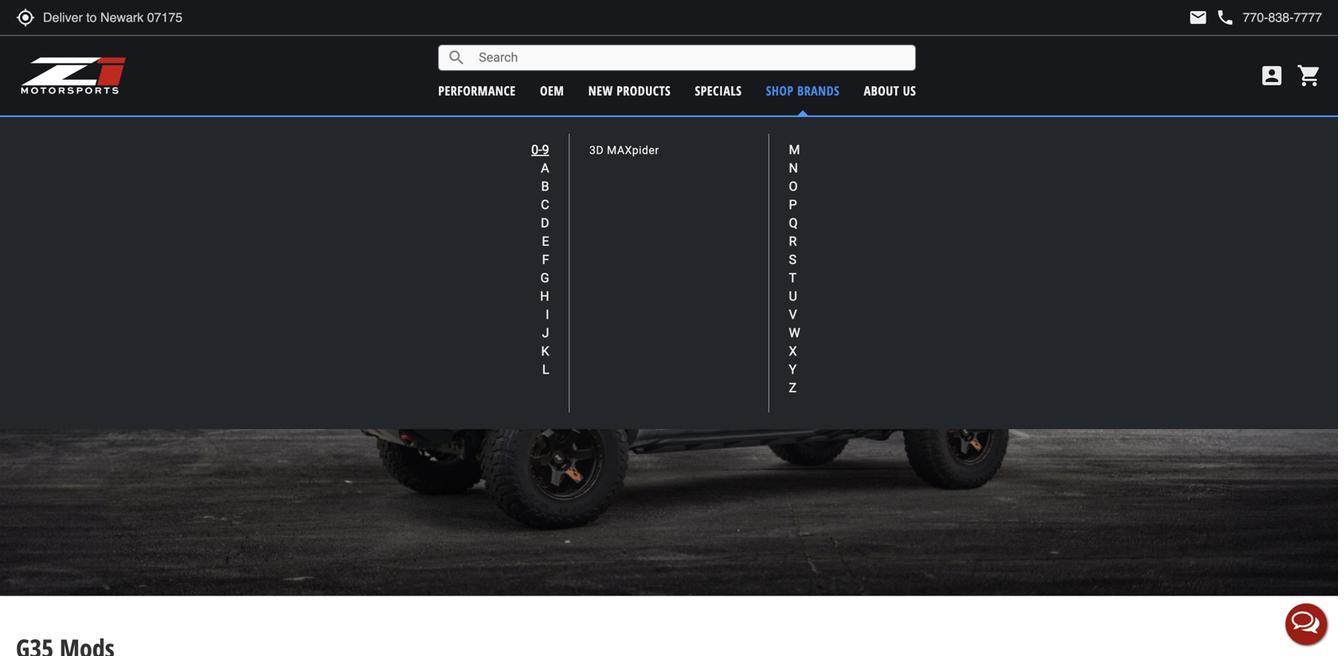 Task type: describe. For each thing, give the bounding box(es) containing it.
a
[[541, 161, 549, 176]]

(change model) link
[[735, 124, 807, 139]]

maxpider
[[607, 144, 659, 157]]

account_box link
[[1255, 63, 1289, 88]]

r
[[789, 234, 797, 249]]

m
[[789, 142, 800, 157]]

mail
[[1189, 8, 1208, 27]]

t
[[789, 270, 797, 286]]

about us link
[[864, 82, 916, 99]]

3d maxpider
[[589, 144, 659, 157]]

n
[[789, 161, 798, 176]]

oem link
[[540, 82, 564, 99]]

e
[[542, 234, 549, 249]]

q
[[789, 215, 798, 231]]

l
[[542, 362, 549, 377]]

0-
[[531, 142, 542, 157]]

z1 motorsports logo image
[[20, 56, 127, 96]]

w
[[789, 325, 800, 341]]

phone
[[1216, 8, 1235, 27]]

s
[[789, 252, 797, 267]]

o
[[789, 179, 798, 194]]

(change model)
[[735, 124, 807, 139]]

shop
[[766, 82, 794, 99]]

m n o p q r s t u v w x y z
[[789, 142, 800, 395]]

b
[[541, 179, 549, 194]]

performance
[[438, 82, 516, 99]]

account_box
[[1259, 63, 1285, 88]]

mail phone
[[1189, 8, 1235, 27]]

p
[[789, 197, 797, 212]]

f
[[542, 252, 549, 267]]

specials
[[695, 82, 742, 99]]

z
[[789, 380, 797, 395]]

new products link
[[588, 82, 671, 99]]

i
[[546, 307, 549, 322]]

shopping_cart
[[1297, 63, 1322, 88]]

mail link
[[1189, 8, 1208, 27]]

about
[[864, 82, 899, 99]]

3d maxpider link
[[589, 144, 659, 157]]

9
[[542, 142, 549, 157]]

k
[[541, 344, 549, 359]]

specials link
[[695, 82, 742, 99]]

g
[[541, 270, 549, 286]]

j
[[542, 325, 549, 341]]

3d
[[589, 144, 604, 157]]

oem
[[540, 82, 564, 99]]

phone link
[[1216, 8, 1322, 27]]



Task type: vqa. For each thing, say whether or not it's contained in the screenshot.
T
yes



Task type: locate. For each thing, give the bounding box(es) containing it.
y
[[789, 362, 797, 377]]

shopping_cart link
[[1293, 63, 1322, 88]]

Search search field
[[466, 45, 915, 70]]

0-9 a b c d e f g h i j k l
[[531, 142, 549, 377]]

performance link
[[438, 82, 516, 99]]

c
[[541, 197, 549, 212]]

v
[[789, 307, 797, 322]]

(change
[[735, 124, 772, 139]]

products
[[617, 82, 671, 99]]

u
[[789, 289, 797, 304]]

h
[[540, 289, 549, 304]]

about us
[[864, 82, 916, 99]]

my_location
[[16, 8, 35, 27]]

brands
[[797, 82, 840, 99]]

new products
[[588, 82, 671, 99]]

x
[[789, 344, 797, 359]]

win this truck shop now to get automatically entered image
[[0, 137, 1338, 596]]

model)
[[775, 124, 807, 139]]

search
[[447, 48, 466, 67]]

us
[[903, 82, 916, 99]]

'tis the season spread some cheer with our massive selection of z1 products image
[[0, 0, 1338, 111]]

shop brands
[[766, 82, 840, 99]]

d
[[541, 215, 549, 231]]

shop brands link
[[766, 82, 840, 99]]

new
[[588, 82, 613, 99]]



